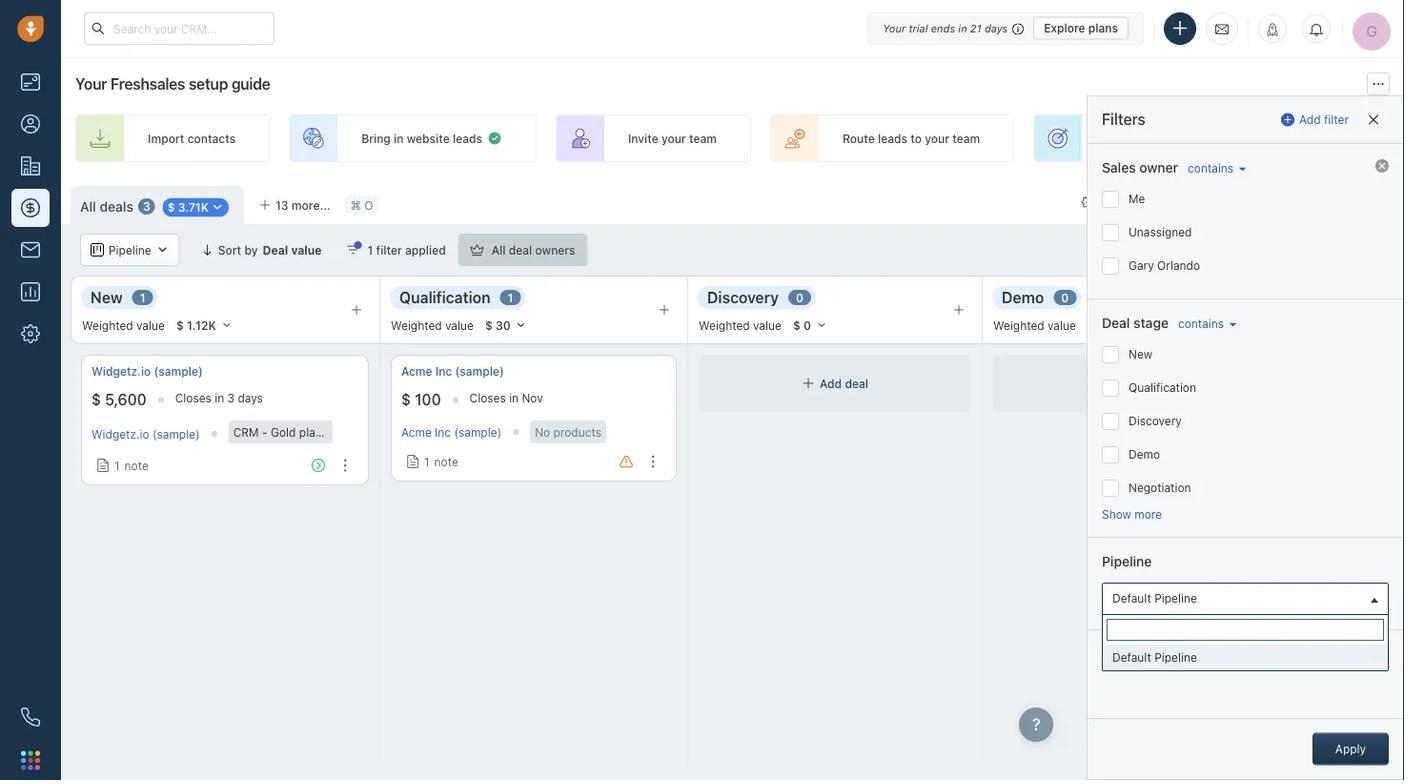 Task type: vqa. For each thing, say whether or not it's contained in the screenshot.
'Change made by'
no



Task type: locate. For each thing, give the bounding box(es) containing it.
your for your trial ends in 21 days
[[883, 22, 906, 34]]

1 weighted from the left
[[82, 318, 133, 332]]

team right to
[[953, 132, 981, 145]]

widgetz.io down $ 5,600
[[92, 427, 149, 441]]

1 filter applied button
[[334, 234, 458, 266]]

$ 1.12k
[[176, 319, 216, 332]]

1 vertical spatial widgetz.io (sample) link
[[92, 427, 200, 441]]

widgetz.io (sample) link up 5,600
[[92, 363, 203, 380]]

1 vertical spatial contains
[[1179, 317, 1225, 330]]

2 widgetz.io (sample) from the top
[[92, 427, 200, 441]]

leads right website
[[453, 132, 482, 145]]

leads left to
[[878, 132, 908, 145]]

1 note for $ 5,600
[[114, 459, 149, 472]]

weighted value inside dropdown button
[[994, 318, 1077, 332]]

3 right deals
[[143, 200, 150, 213]]

value for qualification
[[445, 318, 474, 332]]

1 acme inc (sample) from the top
[[401, 365, 504, 378]]

1 horizontal spatial your
[[925, 132, 950, 145]]

$
[[168, 201, 175, 214], [176, 319, 184, 332], [485, 319, 493, 332], [793, 319, 801, 332], [92, 391, 101, 409], [401, 391, 411, 409]]

pipeline down the "default pipeline" dropdown button
[[1155, 651, 1198, 664]]

1 horizontal spatial all
[[492, 243, 506, 257]]

acme
[[401, 365, 433, 378], [401, 425, 432, 439]]

0 horizontal spatial 1 note
[[114, 459, 149, 472]]

container_wx8msf4aqz5i3rn1 image down $ 100
[[406, 455, 420, 468]]

1 note for $ 100
[[424, 455, 459, 468]]

21
[[971, 22, 982, 34]]

1 horizontal spatial days
[[985, 22, 1008, 34]]

days up crm
[[238, 391, 263, 405]]

1 note down 5,600
[[114, 459, 149, 472]]

all
[[80, 199, 96, 214], [492, 243, 506, 257]]

your
[[662, 132, 686, 145], [925, 132, 950, 145]]

1 vertical spatial demo
[[1129, 448, 1161, 461]]

1 horizontal spatial new
[[1129, 348, 1153, 361]]

2 acme inc (sample) link from the top
[[401, 425, 502, 439]]

default pipeline list box
[[1103, 645, 1389, 671]]

0 horizontal spatial days
[[238, 391, 263, 405]]

explore plans link
[[1034, 17, 1129, 40]]

0 horizontal spatial leads
[[453, 132, 482, 145]]

0 vertical spatial discovery
[[708, 288, 779, 306]]

4 weighted from the left
[[994, 318, 1045, 332]]

qualification
[[400, 288, 491, 306], [1129, 381, 1197, 394]]

1 inside 1 filter applied button
[[368, 243, 373, 257]]

0 vertical spatial deal
[[263, 243, 288, 257]]

qualification down stage
[[1129, 381, 1197, 394]]

weighted
[[82, 318, 133, 332], [391, 318, 442, 332], [699, 318, 750, 332], [994, 318, 1045, 332]]

contains button down sequence
[[1184, 160, 1247, 176]]

0 horizontal spatial your
[[662, 132, 686, 145]]

closes for $ 100
[[470, 391, 506, 405]]

0 vertical spatial widgetz.io
[[92, 365, 151, 378]]

1 vertical spatial contains button
[[1174, 315, 1237, 331]]

all left deals
[[80, 199, 96, 214]]

contacts
[[188, 132, 236, 145]]

1 vertical spatial widgetz.io (sample)
[[92, 427, 200, 441]]

all inside button
[[492, 243, 506, 257]]

0 vertical spatial contains button
[[1184, 160, 1247, 176]]

default pipeline
[[1113, 592, 1198, 605], [1113, 651, 1198, 664]]

acme inc (sample) down 100
[[401, 425, 502, 439]]

1 vertical spatial acme
[[401, 425, 432, 439]]

0 vertical spatial acme
[[401, 365, 433, 378]]

2 weighted from the left
[[391, 318, 442, 332]]

2 acme inc (sample) from the top
[[401, 425, 502, 439]]

trial
[[909, 22, 928, 34]]

all deals link
[[80, 197, 133, 216]]

3 weighted value from the left
[[699, 318, 782, 332]]

value left $ 0
[[753, 318, 782, 332]]

acme inc (sample) up 100
[[401, 365, 504, 378]]

0 vertical spatial inc
[[436, 365, 452, 378]]

1 widgetz.io (sample) link from the top
[[92, 363, 203, 380]]

1 vertical spatial add
[[820, 377, 842, 390]]

default inside the "default pipeline" dropdown button
[[1113, 592, 1152, 605]]

1 vertical spatial default pipeline
[[1113, 651, 1198, 664]]

applied
[[405, 243, 446, 257]]

1 vertical spatial filter
[[376, 243, 402, 257]]

1 closes from the left
[[175, 391, 212, 405]]

$ for $ 30
[[485, 319, 493, 332]]

invite
[[628, 132, 659, 145]]

nov
[[522, 391, 543, 405]]

1 vertical spatial inc
[[435, 425, 451, 439]]

container_wx8msf4aqz5i3rn1 image down $ 5,600
[[96, 459, 110, 472]]

your left "trial"
[[883, 22, 906, 34]]

container_wx8msf4aqz5i3rn1 image right applied
[[471, 243, 484, 257]]

0 for discovery
[[796, 291, 804, 304]]

default pipeline option
[[1103, 645, 1389, 671]]

0 horizontal spatial discovery
[[708, 288, 779, 306]]

deal left stage
[[1102, 315, 1131, 331]]

1 horizontal spatial deal
[[1102, 315, 1131, 331]]

1 filter applied
[[368, 243, 446, 257]]

contains button right stage
[[1174, 315, 1237, 331]]

0 horizontal spatial all
[[80, 199, 96, 214]]

value left $ 30
[[445, 318, 474, 332]]

route
[[843, 132, 875, 145]]

0 horizontal spatial demo
[[1002, 288, 1045, 306]]

2 weighted value from the left
[[391, 318, 474, 332]]

closes right 5,600
[[175, 391, 212, 405]]

days
[[985, 22, 1008, 34], [238, 391, 263, 405]]

1 horizontal spatial closes
[[470, 391, 506, 405]]

new down pipeline "popup button"
[[91, 288, 123, 306]]

1 vertical spatial days
[[238, 391, 263, 405]]

contains down sequence
[[1188, 161, 1234, 174]]

0 vertical spatial widgetz.io (sample) link
[[92, 363, 203, 380]]

deal for add
[[845, 377, 869, 390]]

closes
[[175, 391, 212, 405], [470, 391, 506, 405]]

your right to
[[925, 132, 950, 145]]

$ 1.12k button
[[168, 315, 241, 336]]

sales owner
[[1102, 160, 1179, 175]]

weighted value for new
[[82, 318, 165, 332]]

1 vertical spatial acme inc (sample) link
[[401, 425, 502, 439]]

1 horizontal spatial team
[[953, 132, 981, 145]]

new
[[91, 288, 123, 306], [1129, 348, 1153, 361]]

container_wx8msf4aqz5i3rn1 image inside all deal owners button
[[471, 243, 484, 257]]

container_wx8msf4aqz5i3rn1 image left the settings
[[1082, 196, 1095, 209]]

default pipeline inside the "default pipeline" dropdown button
[[1113, 592, 1198, 605]]

widgetz.io (sample)
[[92, 365, 203, 378], [92, 427, 200, 441]]

3 weighted from the left
[[699, 318, 750, 332]]

0 vertical spatial days
[[985, 22, 1008, 34]]

2 acme from the top
[[401, 425, 432, 439]]

0 vertical spatial qualification
[[400, 288, 491, 306]]

inc up 100
[[436, 365, 452, 378]]

demo up weighted value dropdown button
[[1002, 288, 1045, 306]]

phone image
[[21, 708, 40, 727]]

value down 13 more...
[[291, 243, 322, 257]]

0 horizontal spatial closes
[[175, 391, 212, 405]]

$ 5,600
[[92, 391, 147, 409]]

13
[[276, 198, 289, 212]]

acme down $ 100
[[401, 425, 432, 439]]

0 vertical spatial demo
[[1002, 288, 1045, 306]]

value for discovery
[[753, 318, 782, 332]]

container_wx8msf4aqz5i3rn1 image down all deals link
[[91, 243, 104, 257]]

value left $ 1.12k
[[136, 318, 165, 332]]

2 your from the left
[[925, 132, 950, 145]]

$ 100
[[401, 391, 441, 409]]

value
[[291, 243, 322, 257], [136, 318, 165, 332], [445, 318, 474, 332], [753, 318, 782, 332], [1048, 318, 1077, 332]]

1 horizontal spatial leads
[[878, 132, 908, 145]]

container_wx8msf4aqz5i3rn1 image down the $ 3.71k
[[156, 243, 169, 257]]

filter
[[1325, 113, 1349, 126], [376, 243, 402, 257]]

1 note down 100
[[424, 455, 459, 468]]

all for deal
[[492, 243, 506, 257]]

team right invite
[[689, 132, 717, 145]]

deal
[[263, 243, 288, 257], [1102, 315, 1131, 331]]

sales
[[1102, 160, 1136, 175]]

import contacts link
[[75, 114, 270, 162]]

container_wx8msf4aqz5i3rn1 image
[[487, 131, 503, 146], [1082, 196, 1095, 209], [211, 201, 224, 214], [347, 243, 360, 257], [802, 377, 815, 390]]

1 vertical spatial deal
[[845, 377, 869, 390]]

3 for deals
[[143, 200, 150, 213]]

0 horizontal spatial your
[[75, 75, 107, 93]]

in left nov
[[509, 391, 519, 405]]

closes in 3 days
[[175, 391, 263, 405]]

container_wx8msf4aqz5i3rn1 image right website
[[487, 131, 503, 146]]

None search field
[[1107, 619, 1385, 641]]

1 horizontal spatial your
[[883, 22, 906, 34]]

inc down 100
[[435, 425, 451, 439]]

0 vertical spatial 3
[[143, 200, 150, 213]]

2 leads from the left
[[878, 132, 908, 145]]

up
[[1379, 132, 1393, 145]]

0 horizontal spatial filter
[[376, 243, 402, 257]]

0 inside $ 0 button
[[804, 319, 812, 332]]

create
[[1106, 132, 1143, 145]]

1 widgetz.io (sample) from the top
[[92, 365, 203, 378]]

team inside route leads to your team link
[[953, 132, 981, 145]]

1 vertical spatial 3
[[228, 391, 235, 405]]

team
[[689, 132, 717, 145], [953, 132, 981, 145]]

1 weighted value from the left
[[82, 318, 165, 332]]

all left owners
[[492, 243, 506, 257]]

contains button for deal stage
[[1174, 315, 1237, 331]]

weighted for new
[[82, 318, 133, 332]]

your right invite
[[662, 132, 686, 145]]

your
[[883, 22, 906, 34], [75, 75, 107, 93]]

1 down o
[[368, 243, 373, 257]]

1 vertical spatial your
[[75, 75, 107, 93]]

1 vertical spatial widgetz.io
[[92, 427, 149, 441]]

1 vertical spatial discovery
[[1129, 414, 1182, 428]]

1 vertical spatial new
[[1129, 348, 1153, 361]]

your left freshsales
[[75, 75, 107, 93]]

pipeline down the more
[[1155, 592, 1198, 605]]

sort by deal value
[[218, 243, 322, 257]]

add for add filter
[[1300, 113, 1321, 126]]

$ for $ 5,600
[[92, 391, 101, 409]]

0 horizontal spatial 3
[[143, 200, 150, 213]]

qualification down applied
[[400, 288, 491, 306]]

all for deals
[[80, 199, 96, 214]]

3 up crm
[[228, 391, 235, 405]]

note
[[434, 455, 459, 468], [125, 459, 149, 472]]

all deal owners button
[[458, 234, 588, 266]]

3 for in
[[228, 391, 235, 405]]

default inside default pipeline option
[[1113, 651, 1152, 664]]

1.12k
[[187, 319, 216, 332]]

1 horizontal spatial add
[[1300, 113, 1321, 126]]

filter inside button
[[376, 243, 402, 257]]

container_wx8msf4aqz5i3rn1 image down ⌘
[[347, 243, 360, 257]]

widgetz.io up $ 5,600
[[92, 365, 151, 378]]

1 default from the top
[[1113, 592, 1152, 605]]

$ 30 button
[[477, 315, 536, 336]]

0 horizontal spatial add
[[820, 377, 842, 390]]

1 vertical spatial default
[[1113, 651, 1152, 664]]

bring in website leads
[[362, 132, 482, 145]]

contains
[[1188, 161, 1234, 174], [1179, 317, 1225, 330]]

note for $ 5,600
[[125, 459, 149, 472]]

⌘ o
[[351, 198, 373, 212]]

acme inc (sample) link
[[401, 363, 504, 380], [401, 425, 502, 439]]

quotas
[[1149, 243, 1189, 256]]

1 vertical spatial all
[[492, 243, 506, 257]]

1 horizontal spatial deal
[[845, 377, 869, 390]]

0 horizontal spatial deal
[[509, 243, 532, 257]]

note down 5,600
[[125, 459, 149, 472]]

contains for owner
[[1188, 161, 1234, 174]]

forecasting
[[1216, 243, 1281, 256]]

demo up negotiation
[[1129, 448, 1161, 461]]

$ 0
[[793, 319, 812, 332]]

deal right by
[[263, 243, 288, 257]]

deal inside button
[[509, 243, 532, 257]]

3
[[143, 200, 150, 213], [228, 391, 235, 405]]

container_wx8msf4aqz5i3rn1 image
[[91, 243, 104, 257], [156, 243, 169, 257], [471, 243, 484, 257], [406, 455, 420, 468], [96, 459, 110, 472]]

set up yo
[[1357, 132, 1405, 145]]

0
[[796, 291, 804, 304], [1062, 291, 1069, 304], [804, 319, 812, 332]]

Search field
[[1302, 234, 1397, 266]]

widgetz.io (sample) link down 5,600
[[92, 427, 200, 441]]

filter for 1
[[376, 243, 402, 257]]

default pipeline for the "default pipeline" dropdown button
[[1113, 592, 1198, 605]]

days right 21 in the top of the page
[[985, 22, 1008, 34]]

explore
[[1044, 21, 1086, 35]]

contains right stage
[[1179, 317, 1225, 330]]

1 horizontal spatial filter
[[1325, 113, 1349, 126]]

default pipeline inside default pipeline option
[[1113, 651, 1198, 664]]

0 vertical spatial your
[[883, 22, 906, 34]]

0 vertical spatial new
[[91, 288, 123, 306]]

1 default pipeline from the top
[[1113, 592, 1198, 605]]

0 vertical spatial all
[[80, 199, 96, 214]]

1 widgetz.io from the top
[[92, 365, 151, 378]]

1 vertical spatial qualification
[[1129, 381, 1197, 394]]

0 horizontal spatial team
[[689, 132, 717, 145]]

0 vertical spatial filter
[[1325, 113, 1349, 126]]

1 vertical spatial acme inc (sample)
[[401, 425, 502, 439]]

1 down $ 5,600
[[114, 459, 120, 472]]

container_wx8msf4aqz5i3rn1 image inside settings popup button
[[1082, 196, 1095, 209]]

4 weighted value from the left
[[994, 318, 1077, 332]]

container_wx8msf4aqz5i3rn1 image right 3.71k
[[211, 201, 224, 214]]

value inside dropdown button
[[1048, 318, 1077, 332]]

1 up $ 30 button
[[508, 291, 513, 304]]

new down deal stage
[[1129, 348, 1153, 361]]

2 default pipeline from the top
[[1113, 651, 1198, 664]]

0 vertical spatial default
[[1113, 592, 1152, 605]]

0 horizontal spatial note
[[125, 459, 149, 472]]

acme inc (sample) link up 100
[[401, 363, 504, 380]]

in
[[959, 22, 968, 34], [394, 132, 404, 145], [215, 391, 224, 405], [509, 391, 519, 405]]

(sample) down $ 100
[[372, 425, 419, 439]]

apply
[[1336, 742, 1367, 756]]

100
[[415, 391, 441, 409]]

acme inc (sample) link down 100
[[401, 425, 502, 439]]

create sales sequence link
[[1034, 114, 1266, 162]]

0 vertical spatial default pipeline
[[1113, 592, 1198, 605]]

weighted value
[[82, 318, 165, 332], [391, 318, 474, 332], [699, 318, 782, 332], [994, 318, 1077, 332]]

2 closes from the left
[[470, 391, 506, 405]]

1 horizontal spatial 3
[[228, 391, 235, 405]]

0 vertical spatial widgetz.io (sample)
[[92, 365, 203, 378]]

note down 100
[[434, 455, 459, 468]]

$ for $ 1.12k
[[176, 319, 184, 332]]

-
[[262, 425, 268, 439]]

1 inc from the top
[[436, 365, 452, 378]]

more
[[1135, 508, 1163, 521]]

create sales sequence
[[1106, 132, 1232, 145]]

contains button for sales owner
[[1184, 160, 1247, 176]]

2 default from the top
[[1113, 651, 1152, 664]]

(sample)
[[154, 365, 203, 378], [455, 365, 504, 378], [454, 425, 502, 439], [372, 425, 419, 439], [153, 427, 200, 441]]

closes left nov
[[470, 391, 506, 405]]

0 vertical spatial contains
[[1188, 161, 1234, 174]]

0 vertical spatial acme inc (sample) link
[[401, 363, 504, 380]]

$ 0 button
[[785, 315, 836, 336]]

1 team from the left
[[689, 132, 717, 145]]

acme up $ 100
[[401, 365, 433, 378]]

0 vertical spatial deal
[[509, 243, 532, 257]]

3 inside all deals 3
[[143, 200, 150, 213]]

$ inside popup button
[[168, 201, 175, 214]]

pipeline down deals
[[109, 243, 151, 256]]

widgetz.io (sample) up 5,600
[[92, 365, 203, 378]]

in down $ 1.12k button
[[215, 391, 224, 405]]

default
[[1113, 592, 1152, 605], [1113, 651, 1152, 664]]

1 your from the left
[[662, 132, 686, 145]]

1 horizontal spatial 1 note
[[424, 455, 459, 468]]

invite your team
[[628, 132, 717, 145]]

1 note
[[424, 455, 459, 468], [114, 459, 149, 472]]

container_wx8msf4aqz5i3rn1 image inside bring in website leads link
[[487, 131, 503, 146]]

acme inc (sample)
[[401, 365, 504, 378], [401, 425, 502, 439]]

value for new
[[136, 318, 165, 332]]

0 vertical spatial acme inc (sample)
[[401, 365, 504, 378]]

0 vertical spatial add
[[1300, 113, 1321, 126]]

discovery
[[708, 288, 779, 306], [1129, 414, 1182, 428]]

widgetz.io (sample) down 5,600
[[92, 427, 200, 441]]

in right the bring
[[394, 132, 404, 145]]

your inside "link"
[[662, 132, 686, 145]]

1 horizontal spatial note
[[434, 455, 459, 468]]

in left 21 in the top of the page
[[959, 22, 968, 34]]

2 team from the left
[[953, 132, 981, 145]]

value left deal stage
[[1048, 318, 1077, 332]]



Task type: describe. For each thing, give the bounding box(es) containing it.
invite your team link
[[556, 114, 751, 162]]

deals
[[100, 199, 133, 214]]

phone element
[[11, 698, 50, 736]]

and
[[1192, 243, 1213, 256]]

0 horizontal spatial new
[[91, 288, 123, 306]]

pipeline down the show more
[[1102, 554, 1152, 569]]

no products
[[535, 425, 602, 439]]

all deal owners
[[492, 243, 576, 257]]

more...
[[292, 198, 331, 212]]

gary
[[1129, 259, 1155, 272]]

stage
[[1134, 315, 1169, 331]]

weighted value for discovery
[[699, 318, 782, 332]]

unassigned
[[1129, 226, 1192, 239]]

container_wx8msf4aqz5i3rn1 image left 'add deal'
[[802, 377, 815, 390]]

1 down pipeline "popup button"
[[140, 291, 146, 304]]

default pipeline for default pipeline 'list box'
[[1113, 651, 1198, 664]]

container_wx8msf4aqz5i3rn1 image inside 1 filter applied button
[[347, 243, 360, 257]]

1 acme from the top
[[401, 365, 433, 378]]

13 more...
[[276, 198, 331, 212]]

note for $ 100
[[434, 455, 459, 468]]

0 horizontal spatial deal
[[263, 243, 288, 257]]

1 vertical spatial deal
[[1102, 315, 1131, 331]]

contains for stage
[[1179, 317, 1225, 330]]

show more
[[1102, 508, 1163, 521]]

by
[[245, 243, 258, 257]]

orlando
[[1158, 259, 1201, 272]]

5,600
[[105, 391, 147, 409]]

sort
[[218, 243, 241, 257]]

weighted for discovery
[[699, 318, 750, 332]]

to
[[911, 132, 922, 145]]

freshworks switcher image
[[21, 751, 40, 770]]

1 leads from the left
[[453, 132, 482, 145]]

sales
[[1146, 132, 1175, 145]]

deal stage
[[1102, 315, 1169, 331]]

add filter link
[[1282, 104, 1349, 135]]

pipeline inside default pipeline option
[[1155, 651, 1198, 664]]

show more link
[[1102, 508, 1163, 521]]

0 for demo
[[1062, 291, 1069, 304]]

me
[[1129, 192, 1146, 206]]

in for bring in website leads
[[394, 132, 404, 145]]

set up yo link
[[1285, 114, 1405, 162]]

2 widgetz.io from the top
[[92, 427, 149, 441]]

closes for $ 5,600
[[175, 391, 212, 405]]

1 acme inc (sample) link from the top
[[401, 363, 504, 380]]

owner
[[1140, 160, 1179, 175]]

your trial ends in 21 days
[[883, 22, 1008, 34]]

1 horizontal spatial qualification
[[1129, 381, 1197, 394]]

2 widgetz.io (sample) link from the top
[[92, 427, 200, 441]]

crm - gold plan monthly (sample)
[[233, 425, 419, 439]]

0 horizontal spatial qualification
[[400, 288, 491, 306]]

(sample) up closes in 3 days
[[154, 365, 203, 378]]

route leads to your team
[[843, 132, 981, 145]]

bring
[[362, 132, 391, 145]]

$ 3.71k
[[168, 201, 209, 214]]

default for the "default pipeline" dropdown button
[[1113, 592, 1152, 605]]

1 horizontal spatial demo
[[1129, 448, 1161, 461]]

$ for $ 3.71k
[[168, 201, 175, 214]]

pipeline inside the "default pipeline" dropdown button
[[1155, 592, 1198, 605]]

(sample) down closes in nov
[[454, 425, 502, 439]]

1 horizontal spatial discovery
[[1129, 414, 1182, 428]]

(sample) down closes in 3 days
[[153, 427, 200, 441]]

weighted value for qualification
[[391, 318, 474, 332]]

2 inc from the top
[[435, 425, 451, 439]]

your freshsales setup guide
[[75, 75, 270, 93]]

monthly
[[325, 425, 369, 439]]

gary orlando
[[1129, 259, 1201, 272]]

explore plans
[[1044, 21, 1119, 35]]

plans
[[1089, 21, 1119, 35]]

quotas and forecasting
[[1149, 243, 1281, 256]]

quotas and forecasting link
[[1131, 234, 1300, 266]]

guide
[[232, 75, 270, 93]]

your for your freshsales setup guide
[[75, 75, 107, 93]]

$ for $ 100
[[401, 391, 411, 409]]

add for add deal
[[820, 377, 842, 390]]

filter for add
[[1325, 113, 1349, 126]]

weighted for qualification
[[391, 318, 442, 332]]

team inside invite your team "link"
[[689, 132, 717, 145]]

closes in nov
[[470, 391, 543, 405]]

sequence
[[1178, 132, 1232, 145]]

gold
[[271, 425, 296, 439]]

$ 3.71k button
[[157, 196, 235, 218]]

pipeline button
[[80, 234, 180, 266]]

$ for $ 0
[[793, 319, 801, 332]]

products
[[554, 425, 602, 439]]

$ 30
[[485, 319, 511, 332]]

import contacts
[[148, 132, 236, 145]]

no
[[535, 425, 550, 439]]

all deals 3
[[80, 199, 150, 214]]

website
[[407, 132, 450, 145]]

default for default pipeline 'list box'
[[1113, 651, 1152, 664]]

30
[[496, 319, 511, 332]]

deal for all
[[509, 243, 532, 257]]

container_wx8msf4aqz5i3rn1 image inside $ 3.71k button
[[211, 201, 224, 214]]

owners
[[536, 243, 576, 257]]

bring in website leads link
[[289, 114, 537, 162]]

what's new image
[[1266, 23, 1280, 36]]

ends
[[931, 22, 956, 34]]

in for closes in 3 days
[[215, 391, 224, 405]]

route leads to your team link
[[771, 114, 1015, 162]]

⌘
[[351, 198, 361, 212]]

Search your CRM... text field
[[84, 12, 275, 45]]

freshsales
[[110, 75, 185, 93]]

plan
[[299, 425, 322, 439]]

add filter
[[1300, 113, 1349, 126]]

(sample) up closes in nov
[[455, 365, 504, 378]]

settings
[[1100, 196, 1146, 209]]

crm
[[233, 425, 259, 439]]

send email image
[[1216, 21, 1229, 37]]

1 down 100
[[424, 455, 430, 468]]

setup
[[189, 75, 228, 93]]

set
[[1357, 132, 1376, 145]]

3.71k
[[178, 201, 209, 214]]

in for closes in nov
[[509, 391, 519, 405]]

weighted inside weighted value dropdown button
[[994, 318, 1045, 332]]

settings button
[[1072, 186, 1155, 218]]

apply button
[[1313, 733, 1389, 765]]

weighted value button
[[993, 309, 1137, 337]]

add deal
[[820, 377, 869, 390]]

pipeline inside pipeline "popup button"
[[109, 243, 151, 256]]

13 more... button
[[249, 192, 341, 218]]

o
[[364, 198, 373, 212]]

default pipeline button
[[1102, 583, 1389, 615]]

show
[[1102, 508, 1132, 521]]



